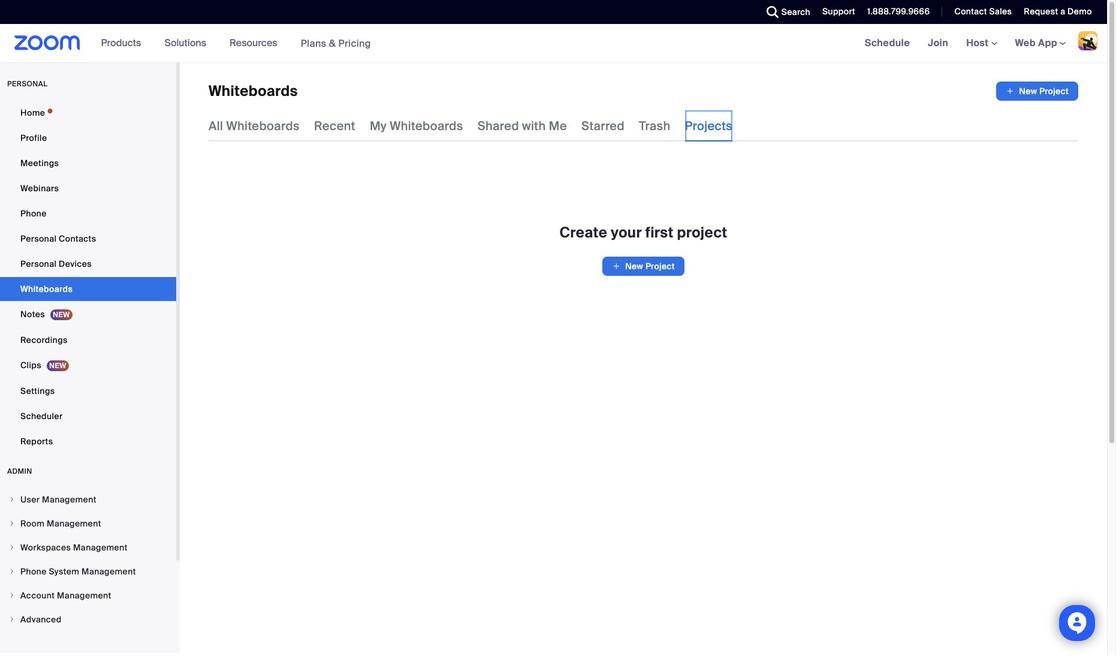 Task type: locate. For each thing, give the bounding box(es) containing it.
phone for phone
[[20, 208, 47, 219]]

1 horizontal spatial project
[[1040, 86, 1069, 97]]

new project for create your first project
[[626, 261, 675, 272]]

1 vertical spatial new
[[626, 261, 644, 272]]

new project inside the whiteboards "application"
[[1020, 86, 1069, 97]]

room management
[[20, 518, 101, 529]]

new project button down web app
[[997, 82, 1079, 101]]

1 horizontal spatial new
[[1020, 86, 1038, 97]]

1 right image from the top
[[8, 496, 16, 503]]

3 right image from the top
[[8, 592, 16, 599]]

whiteboards right the 'my'
[[390, 118, 463, 134]]

new project down create your first project
[[626, 261, 675, 272]]

account management menu item
[[0, 584, 176, 607]]

phone up account
[[20, 566, 47, 577]]

0 horizontal spatial new
[[626, 261, 644, 272]]

1 horizontal spatial new project button
[[997, 82, 1079, 101]]

recordings link
[[0, 328, 176, 352]]

right image
[[8, 520, 16, 527], [8, 544, 16, 551], [8, 592, 16, 599], [8, 616, 16, 623]]

notes
[[20, 309, 45, 320]]

clips link
[[0, 353, 176, 378]]

new project down web app dropdown button
[[1020, 86, 1069, 97]]

create your first project
[[560, 223, 728, 242]]

right image left workspaces
[[8, 544, 16, 551]]

all whiteboards
[[209, 118, 300, 134]]

workspaces
[[20, 542, 71, 553]]

1 vertical spatial new project button
[[603, 257, 685, 276]]

management for user management
[[42, 494, 96, 505]]

1 vertical spatial project
[[646, 261, 675, 272]]

right image left account
[[8, 592, 16, 599]]

shared with me
[[478, 118, 567, 134]]

join
[[928, 37, 949, 49]]

1 vertical spatial right image
[[8, 568, 16, 575]]

1.888.799.9666 button
[[859, 0, 934, 24], [868, 6, 931, 17]]

phone
[[20, 208, 47, 219], [20, 566, 47, 577]]

whiteboards link
[[0, 277, 176, 301]]

management down workspaces management menu item
[[82, 566, 136, 577]]

contact sales link
[[946, 0, 1016, 24], [955, 6, 1013, 17]]

right image for account
[[8, 592, 16, 599]]

solutions
[[165, 37, 206, 49]]

web app button
[[1016, 37, 1066, 49]]

new project button down create your first project
[[603, 257, 685, 276]]

right image inside workspaces management menu item
[[8, 544, 16, 551]]

1 vertical spatial personal
[[20, 259, 57, 269]]

user management
[[20, 494, 96, 505]]

add image
[[1007, 85, 1015, 97], [612, 260, 621, 272]]

new
[[1020, 86, 1038, 97], [626, 261, 644, 272]]

0 horizontal spatial add image
[[612, 260, 621, 272]]

admin menu menu
[[0, 488, 176, 632]]

admin
[[7, 467, 32, 476]]

management down the room management menu item
[[73, 542, 128, 553]]

0 horizontal spatial new project button
[[603, 257, 685, 276]]

personal
[[20, 233, 57, 244], [20, 259, 57, 269]]

0 vertical spatial new project button
[[997, 82, 1079, 101]]

whiteboards down personal devices
[[20, 284, 73, 294]]

0 vertical spatial add image
[[1007, 85, 1015, 97]]

right image inside phone system management menu item
[[8, 568, 16, 575]]

personal up personal devices
[[20, 233, 57, 244]]

0 horizontal spatial new project
[[626, 261, 675, 272]]

profile link
[[0, 126, 176, 150]]

0 vertical spatial new
[[1020, 86, 1038, 97]]

management for room management
[[47, 518, 101, 529]]

project down first
[[646, 261, 675, 272]]

support link
[[814, 0, 859, 24], [823, 6, 856, 17]]

solutions button
[[165, 24, 212, 62]]

meetings link
[[0, 151, 176, 175]]

project for whiteboards
[[1040, 86, 1069, 97]]

trash
[[639, 118, 671, 134]]

right image inside account management menu item
[[8, 592, 16, 599]]

banner
[[0, 24, 1108, 63]]

personal inside 'link'
[[20, 233, 57, 244]]

project
[[1040, 86, 1069, 97], [646, 261, 675, 272]]

whiteboards
[[209, 82, 298, 100], [226, 118, 300, 134], [390, 118, 463, 134], [20, 284, 73, 294]]

scheduler
[[20, 411, 63, 422]]

1 vertical spatial add image
[[612, 260, 621, 272]]

right image inside advanced "menu item"
[[8, 616, 16, 623]]

2 right image from the top
[[8, 568, 16, 575]]

1 personal from the top
[[20, 233, 57, 244]]

1 vertical spatial new project
[[626, 261, 675, 272]]

clips
[[20, 360, 41, 371]]

whiteboards up all whiteboards
[[209, 82, 298, 100]]

devices
[[59, 259, 92, 269]]

2 phone from the top
[[20, 566, 47, 577]]

0 vertical spatial project
[[1040, 86, 1069, 97]]

0 vertical spatial new project
[[1020, 86, 1069, 97]]

phone down "webinars"
[[20, 208, 47, 219]]

account management
[[20, 590, 111, 601]]

2 right image from the top
[[8, 544, 16, 551]]

recordings
[[20, 335, 68, 345]]

banner containing products
[[0, 24, 1108, 63]]

right image
[[8, 496, 16, 503], [8, 568, 16, 575]]

reports
[[20, 436, 53, 447]]

4 right image from the top
[[8, 616, 16, 623]]

phone inside the phone "link"
[[20, 208, 47, 219]]

project down app
[[1040, 86, 1069, 97]]

personal down personal contacts
[[20, 259, 57, 269]]

right image left the advanced
[[8, 616, 16, 623]]

management up advanced "menu item"
[[57, 590, 111, 601]]

host button
[[967, 37, 998, 49]]

new project
[[1020, 86, 1069, 97], [626, 261, 675, 272]]

first
[[646, 223, 674, 242]]

host
[[967, 37, 992, 49]]

0 vertical spatial right image
[[8, 496, 16, 503]]

personal for personal contacts
[[20, 233, 57, 244]]

0 vertical spatial personal
[[20, 233, 57, 244]]

right image for user
[[8, 496, 16, 503]]

1 phone from the top
[[20, 208, 47, 219]]

1.888.799.9666
[[868, 6, 931, 17]]

webinars
[[20, 183, 59, 194]]

right image left "user"
[[8, 496, 16, 503]]

add image inside the whiteboards "application"
[[1007, 85, 1015, 97]]

new inside the whiteboards "application"
[[1020, 86, 1038, 97]]

phone inside phone system management menu item
[[20, 566, 47, 577]]

1 right image from the top
[[8, 520, 16, 527]]

advanced menu item
[[0, 608, 176, 631]]

profile
[[20, 133, 47, 143]]

2 personal from the top
[[20, 259, 57, 269]]

1 vertical spatial phone
[[20, 566, 47, 577]]

&
[[329, 37, 336, 49]]

new down web
[[1020, 86, 1038, 97]]

settings
[[20, 386, 55, 396]]

add image down your
[[612, 260, 621, 272]]

plans & pricing link
[[301, 37, 371, 49], [301, 37, 371, 49]]

0 horizontal spatial project
[[646, 261, 675, 272]]

new project button
[[997, 82, 1079, 101], [603, 257, 685, 276]]

1 horizontal spatial new project
[[1020, 86, 1069, 97]]

management for workspaces management
[[73, 542, 128, 553]]

1 horizontal spatial add image
[[1007, 85, 1015, 97]]

meetings
[[20, 158, 59, 169]]

management for account management
[[57, 590, 111, 601]]

search
[[782, 7, 811, 17]]

meetings navigation
[[856, 24, 1108, 63]]

schedule
[[865, 37, 910, 49]]

right image left room
[[8, 520, 16, 527]]

new down your
[[626, 261, 644, 272]]

request a demo link
[[1016, 0, 1108, 24], [1025, 6, 1093, 17]]

your
[[611, 223, 642, 242]]

right image inside the room management menu item
[[8, 520, 16, 527]]

0 vertical spatial phone
[[20, 208, 47, 219]]

phone link
[[0, 202, 176, 226]]

products button
[[101, 24, 147, 62]]

scheduler link
[[0, 404, 176, 428]]

management up workspaces management
[[47, 518, 101, 529]]

tabs of all whiteboard page tab list
[[209, 110, 733, 142]]

web app
[[1016, 37, 1058, 49]]

project inside the whiteboards "application"
[[1040, 86, 1069, 97]]

app
[[1039, 37, 1058, 49]]

management
[[42, 494, 96, 505], [47, 518, 101, 529], [73, 542, 128, 553], [82, 566, 136, 577], [57, 590, 111, 601]]

management up room management
[[42, 494, 96, 505]]

whiteboards inside "application"
[[209, 82, 298, 100]]

right image inside user management menu item
[[8, 496, 16, 503]]

add image down meetings navigation
[[1007, 85, 1015, 97]]

right image left system
[[8, 568, 16, 575]]

account
[[20, 590, 55, 601]]

reports link
[[0, 429, 176, 453]]



Task type: describe. For each thing, give the bounding box(es) containing it.
pricing
[[339, 37, 371, 49]]

demo
[[1068, 6, 1093, 17]]

new project for whiteboards
[[1020, 86, 1069, 97]]

user management menu item
[[0, 488, 176, 511]]

contacts
[[59, 233, 96, 244]]

new for create your first project
[[626, 261, 644, 272]]

product information navigation
[[92, 24, 380, 63]]

recent
[[314, 118, 356, 134]]

personal contacts link
[[0, 227, 176, 251]]

schedule link
[[856, 24, 919, 62]]

room management menu item
[[0, 512, 176, 535]]

whiteboards right all
[[226, 118, 300, 134]]

right image for room
[[8, 520, 16, 527]]

all
[[209, 118, 223, 134]]

a
[[1061, 6, 1066, 17]]

resources
[[230, 37, 277, 49]]

plans & pricing
[[301, 37, 371, 49]]

add image for whiteboards
[[1007, 85, 1015, 97]]

settings link
[[0, 379, 176, 403]]

join link
[[919, 24, 958, 62]]

support
[[823, 6, 856, 17]]

personal
[[7, 79, 48, 89]]

system
[[49, 566, 79, 577]]

sales
[[990, 6, 1013, 17]]

starred
[[582, 118, 625, 134]]

with
[[522, 118, 546, 134]]

home
[[20, 107, 45, 118]]

zoom logo image
[[14, 35, 80, 50]]

advanced
[[20, 614, 62, 625]]

phone for phone system management
[[20, 566, 47, 577]]

room
[[20, 518, 45, 529]]

home link
[[0, 101, 176, 125]]

contact sales
[[955, 6, 1013, 17]]

whiteboards inside the personal menu menu
[[20, 284, 73, 294]]

resources button
[[230, 24, 283, 62]]

my whiteboards
[[370, 118, 463, 134]]

create
[[560, 223, 608, 242]]

notes link
[[0, 302, 176, 327]]

project for create your first project
[[646, 261, 675, 272]]

user
[[20, 494, 40, 505]]

projects
[[685, 118, 733, 134]]

request
[[1025, 6, 1059, 17]]

right image for workspaces
[[8, 544, 16, 551]]

new project button for whiteboards
[[997, 82, 1079, 101]]

my
[[370, 118, 387, 134]]

shared
[[478, 118, 519, 134]]

request a demo
[[1025, 6, 1093, 17]]

right image for phone
[[8, 568, 16, 575]]

web
[[1016, 37, 1036, 49]]

add image for create your first project
[[612, 260, 621, 272]]

search button
[[758, 0, 814, 24]]

personal devices link
[[0, 252, 176, 276]]

new project button for create your first project
[[603, 257, 685, 276]]

personal devices
[[20, 259, 92, 269]]

project
[[677, 223, 728, 242]]

workspaces management menu item
[[0, 536, 176, 559]]

phone system management menu item
[[0, 560, 176, 583]]

webinars link
[[0, 176, 176, 200]]

personal menu menu
[[0, 101, 176, 455]]

phone system management
[[20, 566, 136, 577]]

personal contacts
[[20, 233, 96, 244]]

workspaces management
[[20, 542, 128, 553]]

whiteboards application
[[209, 82, 1079, 101]]

new for whiteboards
[[1020, 86, 1038, 97]]

plans
[[301, 37, 327, 49]]

products
[[101, 37, 141, 49]]

personal for personal devices
[[20, 259, 57, 269]]

profile picture image
[[1079, 31, 1098, 50]]

me
[[549, 118, 567, 134]]

contact
[[955, 6, 988, 17]]



Task type: vqa. For each thing, say whether or not it's contained in the screenshot.
the top 'in'
no



